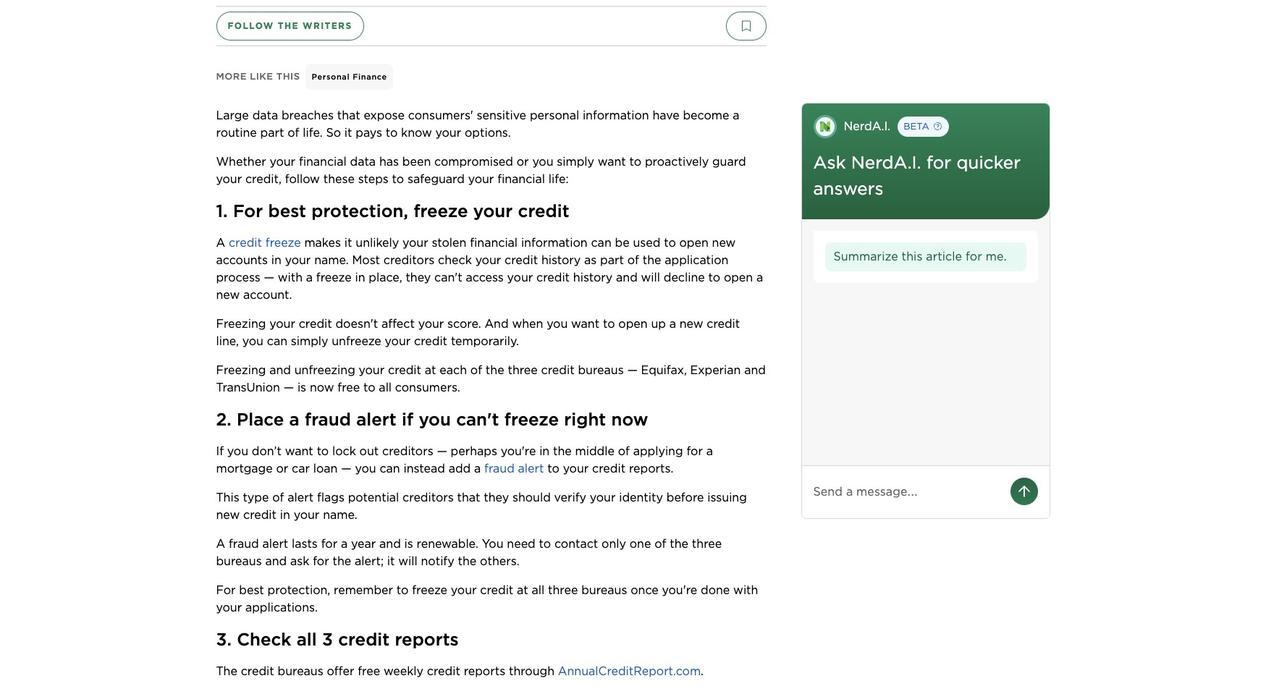 Task type: vqa. For each thing, say whether or not it's contained in the screenshot.


Task type: describe. For each thing, give the bounding box(es) containing it.
offer
[[327, 664, 354, 678]]

ask nerda.i. for quicker answers
[[813, 152, 1021, 199]]

that inside 'large data breaches that expose consumers' sensitive personal information have become a routine part of life. so it pays to know your options.'
[[337, 108, 360, 122]]

others.
[[480, 554, 519, 568]]

data inside whether your financial data has been compromised or you simply want to proactively guard your credit, follow these steps to safeguard your financial life:
[[350, 155, 376, 168]]

alert left the if
[[356, 409, 397, 430]]

the credit bureaus offer free weekly credit reports through annualcreditreport.com .
[[216, 664, 711, 678]]

part inside 'makes it unlikely your stolen financial information can be used to open new accounts in your name. most creditors check your credit history as part of the application process — with a freeze in place, they can't access your credit history and will decline to open a new account.'
[[600, 253, 624, 267]]

bureaus inside freezing and unfreezing your credit at each of the three credit bureaus — equifax, experian and transunion — is now free to all consumers.
[[578, 363, 624, 377]]

0 vertical spatial for
[[233, 200, 263, 221]]

freeze down safeguard
[[414, 200, 468, 221]]

more
[[216, 71, 247, 81]]

if you don't want to lock out creditors — perhaps you're in the middle of applying for a mortgage or car loan — you can instead add a
[[216, 444, 716, 475]]

bureaus left offer
[[278, 664, 323, 678]]

0 horizontal spatial reports
[[395, 629, 459, 650]]

0 vertical spatial nerda.i.
[[844, 119, 890, 133]]

data inside 'large data breaches that expose consumers' sensitive personal information have become a routine part of life. so it pays to know your options.'
[[252, 108, 278, 122]]

will inside 'makes it unlikely your stolen financial information can be used to open new accounts in your name. most creditors check your credit history as part of the application process — with a freeze in place, they can't access your credit history and will decline to open a new account.'
[[641, 270, 660, 284]]

whether
[[216, 155, 266, 168]]

your right 'affect'
[[418, 317, 444, 330]]

0 vertical spatial history
[[541, 253, 581, 267]]

of inside 'makes it unlikely your stolen financial information can be used to open new accounts in your name. most creditors check your credit history as part of the application process — with a freeze in place, they can't access your credit history and will decline to open a new account.'
[[627, 253, 639, 267]]

a inside 'large data breaches that expose consumers' sensitive personal information have become a routine part of life. so it pays to know your options.'
[[733, 108, 739, 122]]

compromised
[[434, 155, 513, 168]]

0 vertical spatial financial
[[299, 155, 347, 168]]

your down "whether" at left top
[[216, 172, 242, 186]]

for right ask
[[313, 554, 329, 568]]

experian
[[690, 363, 741, 377]]

three inside for best protection, remember to freeze your credit at all three bureaus once you're done with your applications.
[[548, 583, 578, 597]]

year
[[351, 537, 376, 551]]

of inside this type of alert flags potential creditors that they should verify your identity before issuing new credit in your name.
[[272, 490, 284, 504]]

place,
[[369, 270, 402, 284]]

when
[[512, 317, 543, 330]]

score.
[[447, 317, 481, 330]]

creditors inside if you don't want to lock out creditors — perhaps you're in the middle of applying for a mortgage or car loan — you can instead add a
[[382, 444, 433, 458]]

mortgage
[[216, 461, 273, 475]]

decline
[[664, 270, 705, 284]]

become
[[683, 108, 729, 122]]

steps
[[358, 172, 389, 186]]

ask
[[290, 554, 309, 568]]

your up 3.
[[216, 600, 242, 614]]

only
[[602, 537, 626, 551]]

to up verify
[[547, 461, 559, 475]]

can inside freezing your credit doesn't affect your score. and when you want to open up a new credit line, you can simply unfreeze your credit temporarily.
[[267, 334, 287, 348]]

contact
[[554, 537, 598, 551]]

breaches
[[282, 108, 334, 122]]

for inside if you don't want to lock out creditors — perhaps you're in the middle of applying for a mortgage or car loan — you can instead add a
[[686, 444, 703, 458]]

credit inside for best protection, remember to freeze your credit at all three bureaus once you're done with your applications.
[[480, 583, 513, 597]]

want inside if you don't want to lock out creditors — perhaps you're in the middle of applying for a mortgage or car loan — you can instead add a
[[285, 444, 313, 458]]

to inside freezing and unfreezing your credit at each of the three credit bureaus — equifax, experian and transunion — is now free to all consumers.
[[363, 380, 375, 394]]

1.
[[216, 200, 228, 221]]

notify
[[421, 554, 454, 568]]

like
[[250, 71, 273, 81]]

have
[[653, 108, 679, 122]]

makes it unlikely your stolen financial information can be used to open new accounts in your name. most creditors check your credit history as part of the application process — with a freeze in place, they can't access your credit history and will decline to open a new account.
[[216, 236, 767, 302]]

should
[[512, 490, 551, 504]]

of inside a fraud alert lasts for a year and is renewable. you need to contact only one of the three bureaus and ask for the alert; it will notify the others.
[[655, 537, 666, 551]]

you're inside for best protection, remember to freeze your credit at all three bureaus once you're done with your applications.
[[662, 583, 697, 597]]

your right access on the top of page
[[507, 270, 533, 284]]

applying
[[633, 444, 683, 458]]

don't
[[252, 444, 282, 458]]

credit,
[[245, 172, 282, 186]]

freeze left makes
[[265, 236, 301, 249]]

equifax,
[[641, 363, 687, 377]]

guard
[[712, 155, 746, 168]]

is inside a fraud alert lasts for a year and is renewable. you need to contact only one of the three bureaus and ask for the alert; it will notify the others.
[[404, 537, 413, 551]]

right
[[564, 409, 606, 430]]

2 vertical spatial all
[[297, 629, 317, 650]]

in inside if you don't want to lock out creditors — perhaps you're in the middle of applying for a mortgage or car loan — you can instead add a
[[539, 444, 550, 458]]

fraud alert to your credit reports.
[[484, 461, 673, 475]]

article save button image
[[726, 11, 766, 40]]

they inside 'makes it unlikely your stolen financial information can be used to open new accounts in your name. most creditors check your credit history as part of the application process — with a freeze in place, they can't access your credit history and will decline to open a new account.'
[[406, 270, 431, 284]]

a inside freezing your credit doesn't affect your score. and when you want to open up a new credit line, you can simply unfreeze your credit temporarily.
[[669, 317, 676, 330]]

sensitive
[[477, 108, 526, 122]]

can inside if you don't want to lock out creditors — perhaps you're in the middle of applying for a mortgage or car loan — you can instead add a
[[380, 461, 400, 475]]

information inside 'makes it unlikely your stolen financial information can be used to open new accounts in your name. most creditors check your credit history as part of the application process — with a freeze in place, they can't access your credit history and will decline to open a new account.'
[[521, 236, 588, 249]]

as
[[584, 253, 597, 267]]

three inside a fraud alert lasts for a year and is renewable. you need to contact only one of the three bureaus and ask for the alert; it will notify the others.
[[692, 537, 722, 551]]

process
[[216, 270, 260, 284]]

protection, inside for best protection, remember to freeze your credit at all three bureaus once you're done with your applications.
[[267, 583, 330, 597]]

at inside for best protection, remember to freeze your credit at all three bureaus once you're done with your applications.
[[517, 583, 528, 597]]

ask
[[813, 152, 846, 173]]

simply inside whether your financial data has been compromised or you simply want to proactively guard your credit, follow these steps to safeguard your financial life:
[[557, 155, 594, 168]]

your up access on the top of page
[[475, 253, 501, 267]]

is inside freezing and unfreezing your credit at each of the three credit bureaus — equifax, experian and transunion — is now free to all consumers.
[[297, 380, 306, 394]]

your down account.
[[269, 317, 295, 330]]

your left stolen
[[402, 236, 428, 249]]

annualcreditreport.com link
[[555, 664, 701, 678]]

be
[[615, 236, 629, 249]]

your down the middle
[[563, 461, 589, 475]]

renewable.
[[417, 537, 478, 551]]

these
[[323, 172, 355, 186]]

a fraud alert lasts for a year and is renewable. you need to contact only one of the three bureaus and ask for the alert; it will notify the others.
[[216, 537, 725, 568]]

1 horizontal spatial open
[[679, 236, 709, 249]]

and inside 'makes it unlikely your stolen financial information can be used to open new accounts in your name. most creditors check your credit history as part of the application process — with a freeze in place, they can't access your credit history and will decline to open a new account.'
[[616, 270, 638, 284]]

identity
[[619, 490, 663, 504]]

annualcreditreport.com
[[558, 664, 701, 678]]

and
[[485, 317, 509, 330]]

place
[[237, 409, 284, 430]]

know
[[401, 126, 432, 139]]

will inside a fraud alert lasts for a year and is renewable. you need to contact only one of the three bureaus and ask for the alert; it will notify the others.
[[398, 554, 417, 568]]

instead
[[404, 461, 445, 475]]

middle
[[575, 444, 614, 458]]

more information about beta image
[[898, 114, 951, 138]]

new inside freezing your credit doesn't affect your score. and when you want to open up a new credit line, you can simply unfreeze your credit temporarily.
[[680, 317, 703, 330]]

a for a credit freeze
[[216, 236, 225, 249]]

the down renewable.
[[458, 554, 477, 568]]

or inside whether your financial data has been compromised or you simply want to proactively guard your credit, follow these steps to safeguard your financial life:
[[517, 155, 529, 168]]

your inside freezing and unfreezing your credit at each of the three credit bureaus — equifax, experian and transunion — is now free to all consumers.
[[359, 363, 385, 377]]

line,
[[216, 334, 239, 348]]

out
[[359, 444, 379, 458]]

perhaps
[[451, 444, 497, 458]]

unfreeze
[[332, 334, 381, 348]]

in inside this type of alert flags potential creditors that they should verify your identity before issuing new credit in your name.
[[280, 508, 290, 522]]

summarize
[[834, 250, 898, 263]]

done
[[701, 583, 730, 597]]

want for simply
[[598, 155, 626, 168]]

type
[[243, 490, 269, 504]]

freeze inside for best protection, remember to freeze your credit at all three bureaus once you're done with your applications.
[[412, 583, 447, 597]]

your up credit,
[[270, 155, 295, 168]]

you
[[482, 537, 503, 551]]

to right the used
[[664, 236, 676, 249]]

1 horizontal spatial reports
[[464, 664, 505, 678]]

for right lasts
[[321, 537, 337, 551]]

makes
[[304, 236, 341, 249]]

2 horizontal spatial open
[[724, 270, 753, 284]]

verify
[[554, 490, 586, 504]]

and left ask
[[265, 554, 287, 568]]

temporarily.
[[451, 334, 519, 348]]

personal finance link
[[306, 63, 393, 89]]

— down lock
[[341, 461, 352, 475]]

your down 'compromised'
[[468, 172, 494, 186]]

whether your financial data has been compromised or you simply want to proactively guard your credit, follow these steps to safeguard your financial life:
[[216, 155, 749, 186]]

open inside freezing your credit doesn't affect your score. and when you want to open up a new credit line, you can simply unfreeze your credit temporarily.
[[618, 317, 648, 330]]

to inside freezing your credit doesn't affect your score. and when you want to open up a new credit line, you can simply unfreeze your credit temporarily.
[[603, 317, 615, 330]]

the inside freezing and unfreezing your credit at each of the three credit bureaus — equifax, experian and transunion — is now free to all consumers.
[[486, 363, 504, 377]]

life.
[[303, 126, 323, 139]]

the right one
[[670, 537, 688, 551]]

quicker
[[957, 152, 1021, 173]]

your down 'affect'
[[385, 334, 411, 348]]

1 vertical spatial history
[[573, 270, 613, 284]]

freeze up 'fraud alert' link
[[504, 409, 559, 430]]

one
[[630, 537, 651, 551]]

and right year
[[379, 537, 401, 551]]

consumers.
[[395, 380, 460, 394]]

personal
[[312, 71, 350, 81]]

your right verify
[[590, 490, 616, 504]]

freeze inside 'makes it unlikely your stolen financial information can be used to open new accounts in your name. most creditors check your credit history as part of the application process — with a freeze in place, they can't access your credit history and will decline to open a new account.'
[[316, 270, 352, 284]]

add
[[449, 461, 471, 475]]

affect
[[381, 317, 415, 330]]

application
[[665, 253, 729, 267]]

freezing for freezing and unfreezing your credit at each of the three credit bureaus — equifax, experian and transunion — is now free to all consumers.
[[216, 363, 266, 377]]

part inside 'large data breaches that expose consumers' sensitive personal information have become a routine part of life. so it pays to know your options.'
[[260, 126, 284, 139]]

new up application
[[712, 236, 736, 249]]

me.
[[986, 250, 1007, 263]]

life:
[[549, 172, 569, 186]]

used
[[633, 236, 660, 249]]

0 vertical spatial fraud
[[305, 409, 351, 430]]

if
[[216, 444, 224, 458]]

and up transunion
[[269, 363, 291, 377]]

account.
[[243, 288, 292, 302]]

routine
[[216, 126, 257, 139]]

summarize this article for me.
[[834, 250, 1007, 263]]

your down makes
[[285, 253, 311, 267]]



Task type: locate. For each thing, give the bounding box(es) containing it.
1 vertical spatial for
[[216, 583, 236, 597]]

credit inside this type of alert flags potential creditors that they should verify your identity before issuing new credit in your name.
[[243, 508, 277, 522]]

creditors inside this type of alert flags potential creditors that they should verify your identity before issuing new credit in your name.
[[403, 490, 454, 504]]

financial inside 'makes it unlikely your stolen financial information can be used to open new accounts in your name. most creditors check your credit history as part of the application process — with a freeze in place, they can't access your credit history and will decline to open a new account.'
[[470, 236, 518, 249]]

1 vertical spatial want
[[571, 317, 599, 330]]

0 horizontal spatial simply
[[291, 334, 328, 348]]

to inside for best protection, remember to freeze your credit at all three bureaus once you're done with your applications.
[[397, 583, 409, 597]]

1 horizontal spatial part
[[600, 253, 624, 267]]

2 vertical spatial fraud
[[229, 537, 259, 551]]

all inside for best protection, remember to freeze your credit at all three bureaus once you're done with your applications.
[[532, 583, 545, 597]]

your inside 'large data breaches that expose consumers' sensitive personal information have become a routine part of life. so it pays to know your options.'
[[435, 126, 461, 139]]

three up done
[[692, 537, 722, 551]]

1 horizontal spatial or
[[517, 155, 529, 168]]

it inside 'makes it unlikely your stolen financial information can be used to open new accounts in your name. most creditors check your credit history as part of the application process — with a freeze in place, they can't access your credit history and will decline to open a new account.'
[[344, 236, 352, 249]]

free inside freezing and unfreezing your credit at each of the three credit bureaus — equifax, experian and transunion — is now free to all consumers.
[[337, 380, 360, 394]]

1 horizontal spatial now
[[611, 409, 648, 430]]

it inside 'large data breaches that expose consumers' sensitive personal information have become a routine part of life. so it pays to know your options.'
[[344, 126, 352, 139]]

you
[[532, 155, 553, 168], [547, 317, 568, 330], [242, 334, 263, 348], [419, 409, 451, 430], [227, 444, 248, 458], [355, 461, 376, 475]]

1 horizontal spatial fraud
[[305, 409, 351, 430]]

you're right the once
[[662, 583, 697, 597]]

access
[[466, 270, 504, 284]]

you inside whether your financial data has been compromised or you simply want to proactively guard your credit, follow these steps to safeguard your financial life:
[[532, 155, 553, 168]]

can up as
[[591, 236, 611, 249]]

0 vertical spatial all
[[379, 380, 392, 394]]

for down more information about beta image
[[927, 152, 951, 173]]

0 vertical spatial protection,
[[311, 200, 408, 221]]

lasts
[[292, 537, 318, 551]]

with up account.
[[278, 270, 303, 284]]

creditors up place,
[[383, 253, 435, 267]]

alert down car
[[288, 490, 314, 504]]

1 horizontal spatial three
[[548, 583, 578, 597]]

information up as
[[521, 236, 588, 249]]

the inside 'makes it unlikely your stolen financial information can be used to open new accounts in your name. most creditors check your credit history as part of the application process — with a freeze in place, they can't access your credit history and will decline to open a new account.'
[[643, 253, 661, 267]]

now up applying in the bottom of the page
[[611, 409, 648, 430]]

you're
[[501, 444, 536, 458], [662, 583, 697, 597]]

0 vertical spatial three
[[508, 363, 538, 377]]

—
[[264, 270, 274, 284], [627, 363, 638, 377], [284, 380, 294, 394], [437, 444, 447, 458], [341, 461, 352, 475]]

name. inside 'makes it unlikely your stolen financial information can be used to open new accounts in your name. most creditors check your credit history as part of the application process — with a freeze in place, they can't access your credit history and will decline to open a new account.'
[[314, 253, 349, 267]]

1 freezing from the top
[[216, 317, 266, 330]]

fraud alert link
[[484, 461, 544, 475]]

1 horizontal spatial with
[[733, 583, 758, 597]]

2 a from the top
[[216, 537, 225, 551]]

now
[[310, 380, 334, 394], [611, 409, 648, 430]]

it inside a fraud alert lasts for a year and is renewable. you need to contact only one of the three bureaus and ask for the alert; it will notify the others.
[[387, 554, 395, 568]]

2 vertical spatial it
[[387, 554, 395, 568]]

the left alert; on the bottom left
[[333, 554, 351, 568]]

1 vertical spatial protection,
[[267, 583, 330, 597]]

financial
[[299, 155, 347, 168], [497, 172, 545, 186], [470, 236, 518, 249]]

creditors inside 'makes it unlikely your stolen financial information can be used to open new accounts in your name. most creditors check your credit history as part of the application process — with a freeze in place, they can't access your credit history and will decline to open a new account.'
[[383, 253, 435, 267]]

fraud up lock
[[305, 409, 351, 430]]

a for a fraud alert lasts for a year and is renewable. you need to contact only one of the three bureaus and ask for the alert; it will notify the others.
[[216, 537, 225, 551]]

open up application
[[679, 236, 709, 249]]

information left have
[[583, 108, 649, 122]]

0 horizontal spatial will
[[398, 554, 417, 568]]

2 horizontal spatial all
[[532, 583, 545, 597]]

bureaus inside for best protection, remember to freeze your credit at all three bureaus once you're done with your applications.
[[581, 583, 627, 597]]

— up instead on the bottom of the page
[[437, 444, 447, 458]]

2 vertical spatial open
[[618, 317, 648, 330]]

at inside freezing and unfreezing your credit at each of the three credit bureaus — equifax, experian and transunion — is now free to all consumers.
[[425, 363, 436, 377]]

you right line,
[[242, 334, 263, 348]]

1 vertical spatial now
[[611, 409, 648, 430]]

answers
[[813, 178, 884, 199]]

personal finance
[[312, 71, 387, 81]]

stolen
[[432, 236, 466, 249]]

— right transunion
[[284, 380, 294, 394]]

1 vertical spatial all
[[532, 583, 545, 597]]

data up steps
[[350, 155, 376, 168]]

nerda.i. up answers
[[851, 152, 921, 173]]

issuing
[[707, 490, 747, 504]]

0 horizontal spatial with
[[278, 270, 303, 284]]

nerda.i. inside the ask nerda.i. for quicker answers
[[851, 152, 921, 173]]

loan
[[313, 461, 338, 475]]

of right 'each'
[[470, 363, 482, 377]]

of inside 'large data breaches that expose consumers' sensitive personal information have become a routine part of life. so it pays to know your options.'
[[288, 126, 299, 139]]

pays
[[356, 126, 382, 139]]

0 vertical spatial will
[[641, 270, 660, 284]]

freezing inside freezing and unfreezing your credit at each of the three credit bureaus — equifax, experian and transunion — is now free to all consumers.
[[216, 363, 266, 377]]

of right type
[[272, 490, 284, 504]]

1 horizontal spatial data
[[350, 155, 376, 168]]

bureaus
[[578, 363, 624, 377], [216, 554, 262, 568], [581, 583, 627, 597], [278, 664, 323, 678]]

1 vertical spatial financial
[[497, 172, 545, 186]]

0 horizontal spatial three
[[508, 363, 538, 377]]

this type of alert flags potential creditors that they should verify your identity before issuing new credit in your name.
[[216, 490, 750, 522]]

to down expose
[[386, 126, 398, 139]]

1 horizontal spatial will
[[641, 270, 660, 284]]

want
[[598, 155, 626, 168], [571, 317, 599, 330], [285, 444, 313, 458]]

is down unfreezing
[[297, 380, 306, 394]]

freezing for freezing your credit doesn't affect your score. and when you want to open up a new credit line, you can simply unfreeze your credit temporarily.
[[216, 317, 266, 330]]

0 horizontal spatial is
[[297, 380, 306, 394]]

1 horizontal spatial can
[[380, 461, 400, 475]]

fraud
[[305, 409, 351, 430], [484, 461, 515, 475], [229, 537, 259, 551]]

freezing your credit doesn't affect your score. and when you want to open up a new credit line, you can simply unfreeze your credit temporarily.
[[216, 317, 743, 348]]

finance
[[353, 71, 387, 81]]

all
[[379, 380, 392, 394], [532, 583, 545, 597], [297, 629, 317, 650]]

— up account.
[[264, 270, 274, 284]]

can
[[591, 236, 611, 249], [267, 334, 287, 348], [380, 461, 400, 475]]

the inside if you don't want to lock out creditors — perhaps you're in the middle of applying for a mortgage or car loan — you can instead add a
[[553, 444, 572, 458]]

can up potential
[[380, 461, 400, 475]]

— left equifax,
[[627, 363, 638, 377]]

0 vertical spatial or
[[517, 155, 529, 168]]

1 vertical spatial three
[[692, 537, 722, 551]]

best down follow
[[268, 200, 306, 221]]

2 horizontal spatial fraud
[[484, 461, 515, 475]]

beta
[[903, 121, 929, 132]]

financial up the these
[[299, 155, 347, 168]]

best
[[268, 200, 306, 221], [239, 583, 264, 597]]

1 vertical spatial nerda.i.
[[851, 152, 921, 173]]

name. inside this type of alert flags potential creditors that they should verify your identity before issuing new credit in your name.
[[323, 508, 357, 522]]

for inside for best protection, remember to freeze your credit at all three bureaus once you're done with your applications.
[[216, 583, 236, 597]]

free down unfreezing
[[337, 380, 360, 394]]

the up fraud alert to your credit reports. on the bottom
[[553, 444, 572, 458]]

simply
[[557, 155, 594, 168], [291, 334, 328, 348]]

1 vertical spatial fraud
[[484, 461, 515, 475]]

you right when
[[547, 317, 568, 330]]

reports up weekly
[[395, 629, 459, 650]]

your down whether your financial data has been compromised or you simply want to proactively guard your credit, follow these steps to safeguard your financial life:
[[473, 200, 513, 221]]

0 horizontal spatial data
[[252, 108, 278, 122]]

0 vertical spatial you're
[[501, 444, 536, 458]]

0 vertical spatial simply
[[557, 155, 594, 168]]

fraud down type
[[229, 537, 259, 551]]

alert inside a fraud alert lasts for a year and is renewable. you need to contact only one of the three bureaus and ask for the alert; it will notify the others.
[[262, 537, 288, 551]]

check
[[438, 253, 472, 267]]

freezing and unfreezing your credit at each of the three credit bureaus — equifax, experian and transunion — is now free to all consumers.
[[216, 363, 769, 394]]

to inside a fraud alert lasts for a year and is renewable. you need to contact only one of the three bureaus and ask for the alert; it will notify the others.
[[539, 537, 551, 551]]

1 vertical spatial reports
[[464, 664, 505, 678]]

to down application
[[708, 270, 720, 284]]

.
[[701, 664, 704, 678]]

once
[[631, 583, 659, 597]]

want right when
[[571, 317, 599, 330]]

0 vertical spatial creditors
[[383, 253, 435, 267]]

0 vertical spatial they
[[406, 270, 431, 284]]

a
[[733, 108, 739, 122], [306, 270, 313, 284], [756, 270, 763, 284], [669, 317, 676, 330], [289, 409, 300, 430], [706, 444, 713, 458], [474, 461, 481, 475], [341, 537, 348, 551]]

or
[[517, 155, 529, 168], [276, 461, 288, 475]]

0 vertical spatial can't
[[434, 270, 462, 284]]

0 vertical spatial is
[[297, 380, 306, 394]]

for inside button
[[966, 250, 982, 263]]

open down application
[[724, 270, 753, 284]]

a inside a fraud alert lasts for a year and is renewable. you need to contact only one of the three bureaus and ask for the alert; it will notify the others.
[[216, 537, 225, 551]]

1 vertical spatial can
[[267, 334, 287, 348]]

history down as
[[573, 270, 613, 284]]

this
[[216, 490, 239, 504]]

freezing inside freezing your credit doesn't affect your score. and when you want to open up a new credit line, you can simply unfreeze your credit temporarily.
[[216, 317, 266, 330]]

reports left through
[[464, 664, 505, 678]]

0 horizontal spatial all
[[297, 629, 317, 650]]

0 vertical spatial can
[[591, 236, 611, 249]]

1 horizontal spatial simply
[[557, 155, 594, 168]]

all left 3
[[297, 629, 317, 650]]

1 vertical spatial that
[[457, 490, 480, 504]]

2 vertical spatial want
[[285, 444, 313, 458]]

to down has
[[392, 172, 404, 186]]

1 vertical spatial part
[[600, 253, 624, 267]]

bureaus left the once
[[581, 583, 627, 597]]

with inside 'makes it unlikely your stolen financial information can be used to open new accounts in your name. most creditors check your credit history as part of the application process — with a freeze in place, they can't access your credit history and will decline to open a new account.'
[[278, 270, 303, 284]]

up
[[651, 317, 666, 330]]

history
[[541, 253, 581, 267], [573, 270, 613, 284]]

data right large in the top of the page
[[252, 108, 278, 122]]

for up 3.
[[216, 583, 236, 597]]

freezing up line,
[[216, 317, 266, 330]]

1 horizontal spatial at
[[517, 583, 528, 597]]

for right applying in the bottom of the page
[[686, 444, 703, 458]]

0 horizontal spatial or
[[276, 461, 288, 475]]

to inside 'large data breaches that expose consumers' sensitive personal information have become a routine part of life. so it pays to know your options.'
[[386, 126, 398, 139]]

to inside if you don't want to lock out creditors — perhaps you're in the middle of applying for a mortgage or car loan — you can instead add a
[[317, 444, 329, 458]]

they
[[406, 270, 431, 284], [484, 490, 509, 504]]

want inside freezing your credit doesn't affect your score. and when you want to open up a new credit line, you can simply unfreeze your credit temporarily.
[[571, 317, 599, 330]]

or inside if you don't want to lock out creditors — perhaps you're in the middle of applying for a mortgage or car loan — you can instead add a
[[276, 461, 288, 475]]

can't up perhaps on the left of page
[[456, 409, 499, 430]]

a up accounts
[[216, 236, 225, 249]]

1 horizontal spatial is
[[404, 537, 413, 551]]

fraud inside a fraud alert lasts for a year and is renewable. you need to contact only one of the three bureaus and ask for the alert; it will notify the others.
[[229, 537, 259, 551]]

is left renewable.
[[404, 537, 413, 551]]

0 horizontal spatial you're
[[501, 444, 536, 458]]

freeze down 'notify'
[[412, 583, 447, 597]]

you right the if
[[419, 409, 451, 430]]

0 horizontal spatial can
[[267, 334, 287, 348]]

that inside this type of alert flags potential creditors that they should verify your identity before issuing new credit in your name.
[[457, 490, 480, 504]]

information inside 'large data breaches that expose consumers' sensitive personal information have become a routine part of life. so it pays to know your options.'
[[583, 108, 649, 122]]

0 vertical spatial open
[[679, 236, 709, 249]]

a
[[216, 236, 225, 249], [216, 537, 225, 551]]

the
[[643, 253, 661, 267], [486, 363, 504, 377], [553, 444, 572, 458], [670, 537, 688, 551], [333, 554, 351, 568], [458, 554, 477, 568]]

your down unfreeze
[[359, 363, 385, 377]]

the down the used
[[643, 253, 661, 267]]

1 vertical spatial free
[[358, 664, 380, 678]]

for
[[233, 200, 263, 221], [216, 583, 236, 597]]

want for you
[[571, 317, 599, 330]]

history left as
[[541, 253, 581, 267]]

bureaus left ask
[[216, 554, 262, 568]]

new down process
[[216, 288, 240, 302]]

for inside the ask nerda.i. for quicker answers
[[927, 152, 951, 173]]

three
[[508, 363, 538, 377], [692, 537, 722, 551], [548, 583, 578, 597]]

0 horizontal spatial part
[[260, 126, 284, 139]]

1 horizontal spatial that
[[457, 490, 480, 504]]

2 vertical spatial creditors
[[403, 490, 454, 504]]

new inside this type of alert flags potential creditors that they should verify your identity before issuing new credit in your name.
[[216, 508, 240, 522]]

1 vertical spatial a
[[216, 537, 225, 551]]

1 vertical spatial name.
[[323, 508, 357, 522]]

protection, down steps
[[311, 200, 408, 221]]

a inside a fraud alert lasts for a year and is renewable. you need to contact only one of the three bureaus and ask for the alert; it will notify the others.
[[341, 537, 348, 551]]

reports.
[[629, 461, 673, 475]]

— inside 'makes it unlikely your stolen financial information can be used to open new accounts in your name. most creditors check your credit history as part of the application process — with a freeze in place, they can't access your credit history and will decline to open a new account.'
[[264, 270, 274, 284]]

of down be
[[627, 253, 639, 267]]

0 vertical spatial it
[[344, 126, 352, 139]]

will left decline
[[641, 270, 660, 284]]

1 vertical spatial can't
[[456, 409, 499, 430]]

2 freezing from the top
[[216, 363, 266, 377]]

simply up "life:"
[[557, 155, 594, 168]]

alert up should
[[518, 461, 544, 475]]

the
[[216, 664, 237, 678]]

applications.
[[245, 600, 318, 614]]

freezing
[[216, 317, 266, 330], [216, 363, 266, 377]]

1 vertical spatial with
[[733, 583, 758, 597]]

0 horizontal spatial at
[[425, 363, 436, 377]]

1 vertical spatial at
[[517, 583, 528, 597]]

your down a fraud alert lasts for a year and is renewable. you need to contact only one of the three bureaus and ask for the alert; it will notify the others.
[[451, 583, 477, 597]]

you right if
[[227, 444, 248, 458]]

0 vertical spatial freezing
[[216, 317, 266, 330]]

car
[[292, 461, 310, 475]]

new right up at the top right
[[680, 317, 703, 330]]

accounts
[[216, 253, 268, 267]]

part right routine
[[260, 126, 284, 139]]

0 vertical spatial that
[[337, 108, 360, 122]]

want left the proactively in the right of the page
[[598, 155, 626, 168]]

now inside freezing and unfreezing your credit at each of the three credit bureaus — equifax, experian and transunion — is now free to all consumers.
[[310, 380, 334, 394]]

each
[[440, 363, 467, 377]]

can't inside 'makes it unlikely your stolen financial information can be used to open new accounts in your name. most creditors check your credit history as part of the application process — with a freeze in place, they can't access your credit history and will decline to open a new account.'
[[434, 270, 462, 284]]

that up "so"
[[337, 108, 360, 122]]

through
[[509, 664, 555, 678]]

1 horizontal spatial best
[[268, 200, 306, 221]]

to left the proactively in the right of the page
[[629, 155, 641, 168]]

of inside freezing and unfreezing your credit at each of the three credit bureaus — equifax, experian and transunion — is now free to all consumers.
[[470, 363, 482, 377]]

0 vertical spatial want
[[598, 155, 626, 168]]

credit freeze link
[[229, 236, 301, 249]]

large data breaches that expose consumers' sensitive personal information have become a routine part of life. so it pays to know your options.
[[216, 108, 743, 139]]

1 vertical spatial will
[[398, 554, 417, 568]]

you down out
[[355, 461, 376, 475]]

part
[[260, 126, 284, 139], [600, 253, 624, 267]]

information
[[583, 108, 649, 122], [521, 236, 588, 249]]

1 horizontal spatial you're
[[662, 583, 697, 597]]

0 vertical spatial name.
[[314, 253, 349, 267]]

summarize this article for me. button
[[825, 242, 1026, 271]]

best inside for best protection, remember to freeze your credit at all three bureaus once you're done with your applications.
[[239, 583, 264, 597]]

you're inside if you don't want to lock out creditors — perhaps you're in the middle of applying for a mortgage or car loan — you can instead add a
[[501, 444, 536, 458]]

fraud down perhaps on the left of page
[[484, 461, 515, 475]]

lock
[[332, 444, 356, 458]]

1 vertical spatial open
[[724, 270, 753, 284]]

at down others.
[[517, 583, 528, 597]]

0 vertical spatial best
[[268, 200, 306, 221]]

Message Entry text field
[[813, 484, 999, 501]]

alert
[[356, 409, 397, 430], [518, 461, 544, 475], [288, 490, 314, 504], [262, 537, 288, 551]]

that
[[337, 108, 360, 122], [457, 490, 480, 504]]

0 vertical spatial with
[[278, 270, 303, 284]]

they down 'fraud alert' link
[[484, 490, 509, 504]]

alert inside this type of alert flags potential creditors that they should verify your identity before issuing new credit in your name.
[[288, 490, 314, 504]]

article
[[926, 250, 962, 263]]

unfreezing
[[294, 363, 355, 377]]

three down contact
[[548, 583, 578, 597]]

so
[[326, 126, 341, 139]]

will left 'notify'
[[398, 554, 417, 568]]

2.
[[216, 409, 232, 430]]

to right remember
[[397, 583, 409, 597]]

bureaus inside a fraud alert lasts for a year and is renewable. you need to contact only one of the three bureaus and ask for the alert; it will notify the others.
[[216, 554, 262, 568]]

1 vertical spatial simply
[[291, 334, 328, 348]]

three down when
[[508, 363, 538, 377]]

1 vertical spatial data
[[350, 155, 376, 168]]

of
[[288, 126, 299, 139], [627, 253, 639, 267], [470, 363, 482, 377], [618, 444, 630, 458], [272, 490, 284, 504], [655, 537, 666, 551]]

0 vertical spatial data
[[252, 108, 278, 122]]

1 vertical spatial it
[[344, 236, 352, 249]]

2 horizontal spatial can
[[591, 236, 611, 249]]

they inside this type of alert flags potential creditors that they should verify your identity before issuing new credit in your name.
[[484, 490, 509, 504]]

will
[[641, 270, 660, 284], [398, 554, 417, 568]]

of inside if you don't want to lock out creditors — perhaps you're in the middle of applying for a mortgage or car loan — you can instead add a
[[618, 444, 630, 458]]

1 a from the top
[[216, 236, 225, 249]]

new
[[712, 236, 736, 249], [216, 288, 240, 302], [680, 317, 703, 330], [216, 508, 240, 522]]

new down this at left bottom
[[216, 508, 240, 522]]

2 vertical spatial three
[[548, 583, 578, 597]]

and right "experian"
[[744, 363, 766, 377]]

0 vertical spatial reports
[[395, 629, 459, 650]]

1 vertical spatial or
[[276, 461, 288, 475]]

2 vertical spatial can
[[380, 461, 400, 475]]

1 vertical spatial information
[[521, 236, 588, 249]]

1 vertical spatial best
[[239, 583, 264, 597]]

0 horizontal spatial they
[[406, 270, 431, 284]]

most
[[352, 253, 380, 267]]

0 horizontal spatial now
[[310, 380, 334, 394]]

2 vertical spatial financial
[[470, 236, 518, 249]]

want inside whether your financial data has been compromised or you simply want to proactively guard your credit, follow these steps to safeguard your financial life:
[[598, 155, 626, 168]]

three inside freezing and unfreezing your credit at each of the three credit bureaus — equifax, experian and transunion — is now free to all consumers.
[[508, 363, 538, 377]]

simply up unfreezing
[[291, 334, 328, 348]]

remember
[[334, 583, 393, 597]]

with inside for best protection, remember to freeze your credit at all three bureaus once you're done with your applications.
[[733, 583, 758, 597]]

and down be
[[616, 270, 638, 284]]

need
[[507, 537, 535, 551]]

your up lasts
[[294, 508, 319, 522]]

for left me.
[[966, 250, 982, 263]]

of right one
[[655, 537, 666, 551]]

0 vertical spatial part
[[260, 126, 284, 139]]

to left up at the top right
[[603, 317, 615, 330]]

all inside freezing and unfreezing your credit at each of the three credit bureaus — equifax, experian and transunion — is now free to all consumers.
[[379, 380, 392, 394]]

0 vertical spatial free
[[337, 380, 360, 394]]

can inside 'makes it unlikely your stolen financial information can be used to open new accounts in your name. most creditors check your credit history as part of the application process — with a freeze in place, they can't access your credit history and will decline to open a new account.'
[[591, 236, 611, 249]]

0 horizontal spatial that
[[337, 108, 360, 122]]

2 horizontal spatial three
[[692, 537, 722, 551]]

simply inside freezing your credit doesn't affect your score. and when you want to open up a new credit line, you can simply unfreeze your credit temporarily.
[[291, 334, 328, 348]]



